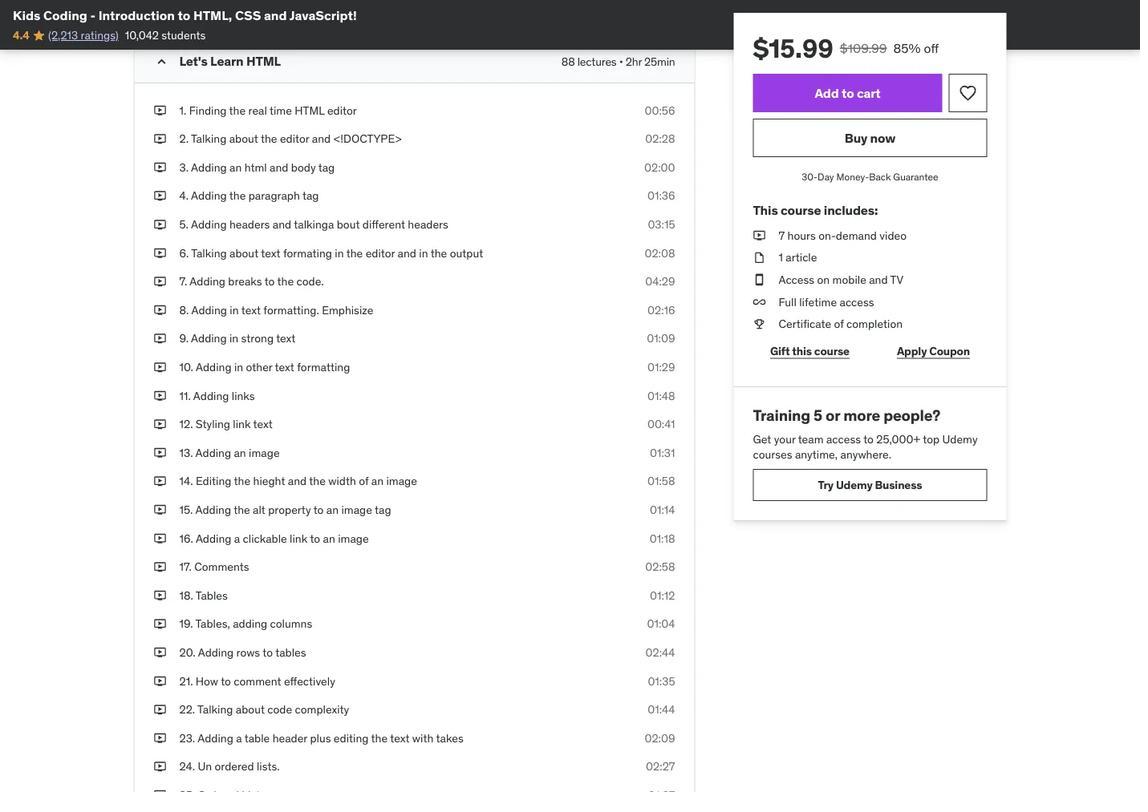Task type: describe. For each thing, give the bounding box(es) containing it.
30-
[[802, 171, 818, 183]]

body
[[291, 160, 316, 175]]

20. adding rows to tables
[[179, 646, 306, 660]]

1 vertical spatial of
[[359, 474, 369, 489]]

21. how to comment effectively
[[179, 674, 335, 689]]

xsmall image for 12. styling link text
[[154, 417, 167, 433]]

02:00
[[644, 160, 675, 175]]

buy now button
[[753, 119, 987, 157]]

coupon
[[929, 344, 970, 358]]

04:29
[[645, 274, 675, 289]]

01:48
[[648, 389, 675, 403]]

with
[[412, 731, 434, 746]]

talking for 22.
[[197, 703, 233, 717]]

30-day money-back guarantee
[[802, 171, 939, 183]]

1 headers from the left
[[229, 217, 270, 232]]

ratings)
[[81, 28, 119, 42]]

udemy inside training 5 or more people? get your team access to 25,000+ top udemy courses anytime, anywhere.
[[942, 432, 978, 446]]

-
[[90, 7, 96, 23]]

23.
[[179, 731, 195, 746]]

a for table
[[236, 731, 242, 746]]

try udemy business link
[[753, 469, 987, 501]]

article
[[786, 250, 817, 265]]

11.
[[179, 389, 191, 403]]

00:41
[[647, 417, 675, 432]]

adding for 20.
[[198, 646, 234, 660]]

0 vertical spatial link
[[233, 417, 251, 432]]

an right 'width'
[[371, 474, 384, 489]]

to right how
[[221, 674, 231, 689]]

13. adding an image
[[179, 446, 280, 460]]

xsmall image for 9. adding in strong text
[[154, 331, 167, 347]]

wishlist image
[[958, 83, 978, 103]]

xsmall image for 4. adding the paragraph tag
[[154, 188, 167, 204]]

access inside training 5 or more people? get your team access to 25,000+ top udemy courses anytime, anywhere.
[[826, 432, 861, 446]]

9.
[[179, 332, 189, 346]]

formating
[[283, 246, 332, 260]]

complexity
[[295, 703, 349, 717]]

anytime,
[[795, 448, 838, 462]]

ordered
[[215, 760, 254, 774]]

2. talking about the editor and <!doctype>
[[179, 132, 402, 146]]

mobile
[[833, 273, 866, 287]]

17. comments
[[179, 560, 249, 574]]

1.
[[179, 103, 186, 117]]

talking for 6.
[[191, 246, 227, 260]]

apply
[[897, 344, 927, 358]]

02:44
[[646, 646, 675, 660]]

01:04
[[647, 617, 675, 632]]

property
[[268, 503, 311, 517]]

styling
[[196, 417, 230, 432]]

video
[[880, 228, 907, 243]]

1 vertical spatial tag
[[302, 189, 319, 203]]

24. un ordered lists.
[[179, 760, 280, 774]]

10,042
[[125, 28, 159, 42]]

0 vertical spatial access
[[840, 295, 874, 309]]

breaks
[[228, 274, 262, 289]]

header
[[273, 731, 307, 746]]

team
[[798, 432, 824, 446]]

editing
[[334, 731, 369, 746]]

editing
[[196, 474, 231, 489]]

emphisize
[[322, 303, 373, 317]]

html,
[[193, 7, 232, 23]]

links
[[232, 389, 255, 403]]

clickable
[[243, 531, 287, 546]]

xsmall image for 17. comments
[[154, 560, 167, 575]]

0 horizontal spatial html
[[246, 53, 281, 69]]

10.
[[179, 360, 193, 375]]

the left code.
[[277, 274, 294, 289]]

on
[[817, 273, 830, 287]]

xsmall image for 21. how to comment effectively
[[154, 674, 167, 690]]

comment
[[234, 674, 281, 689]]

adding for 4.
[[191, 189, 227, 203]]

this
[[753, 202, 778, 218]]

an down 12. styling link text at the left of page
[[234, 446, 246, 460]]

adding for 13.
[[195, 446, 231, 460]]

to up students
[[178, 7, 191, 23]]

2 headers from the left
[[408, 217, 448, 232]]

24.
[[179, 760, 195, 774]]

16.
[[179, 531, 193, 546]]

people?
[[884, 406, 941, 425]]

your
[[774, 432, 796, 446]]

88 lectures • 2hr 25min
[[562, 54, 675, 69]]

xsmall image for 18. tables
[[154, 588, 167, 604]]

xsmall image for 20. adding rows to tables
[[154, 645, 167, 661]]

the left alt
[[234, 503, 250, 517]]

the down html
[[229, 189, 246, 203]]

6.
[[179, 246, 189, 260]]

xsmall image for 15. adding the alt property to an image tag
[[154, 502, 167, 518]]

text right other on the left top of the page
[[275, 360, 294, 375]]

xsmall image left 7
[[753, 228, 766, 244]]

(2,213 ratings)
[[48, 28, 119, 42]]

adding for 11.
[[193, 389, 229, 403]]

lifetime
[[799, 295, 837, 309]]

19.
[[179, 617, 193, 632]]

about for code
[[236, 703, 265, 717]]

the left real
[[229, 103, 246, 117]]

training
[[753, 406, 811, 425]]

01:31
[[650, 446, 675, 460]]

hours
[[788, 228, 816, 243]]

to down property
[[310, 531, 320, 546]]

6. talking about text formating in the editor and in the output
[[179, 246, 483, 260]]

1 horizontal spatial of
[[834, 317, 844, 331]]

adding for 9.
[[191, 332, 227, 346]]

day
[[818, 171, 834, 183]]

xsmall image for 19. tables, adding columns
[[154, 617, 167, 632]]

8.
[[179, 303, 189, 317]]

and up body
[[312, 132, 331, 146]]

02:58
[[645, 560, 675, 574]]

plus
[[310, 731, 331, 746]]

xsmall image for 24. un ordered lists.
[[154, 760, 167, 775]]

access on mobile and tv
[[779, 273, 904, 287]]

11. adding links
[[179, 389, 255, 403]]

xsmall image for 14. editing the hieght and the width of an image
[[154, 474, 167, 490]]

cart
[[857, 85, 881, 101]]

columns
[[270, 617, 312, 632]]

small image
[[154, 54, 170, 70]]

adding for 7.
[[190, 274, 225, 289]]

the left output
[[431, 246, 447, 260]]

tables
[[196, 589, 228, 603]]

the down bout
[[346, 246, 363, 260]]

our
[[179, 5, 198, 20]]

to right rows
[[263, 646, 273, 660]]

xsmall image for 3. adding an html and body tag
[[154, 160, 167, 175]]

16. adding a clickable link to an image
[[179, 531, 369, 546]]

text up 7. adding breaks to the code. on the top
[[261, 246, 280, 260]]

add to cart
[[815, 85, 881, 101]]

5
[[814, 406, 823, 425]]

course inside gift this course link
[[814, 344, 850, 358]]

in left output
[[419, 246, 428, 260]]

buy
[[845, 130, 868, 146]]

25min
[[644, 54, 675, 69]]

5.
[[179, 217, 189, 232]]

02:27
[[646, 760, 675, 774]]

and right html
[[270, 160, 288, 175]]

4.4
[[13, 28, 29, 42]]

first
[[200, 5, 220, 20]]



Task type: locate. For each thing, give the bounding box(es) containing it.
code.
[[296, 274, 324, 289]]

text right strong
[[276, 332, 296, 346]]

22. talking about code complexity
[[179, 703, 349, 717]]

1 article
[[779, 250, 817, 265]]

xsmall image left 2.
[[154, 131, 167, 147]]

to right "breaks"
[[265, 274, 275, 289]]

adding right 8.
[[191, 303, 227, 317]]

xsmall image left 9.
[[154, 331, 167, 347]]

xsmall image for 7. adding breaks to the code.
[[154, 274, 167, 290]]

xsmall image left 14.
[[154, 474, 167, 490]]

02:08
[[645, 246, 675, 260]]

headers right different on the left of the page
[[408, 217, 448, 232]]

0 horizontal spatial headers
[[229, 217, 270, 232]]

8. adding in text formatting. emphisize
[[179, 303, 373, 317]]

talking right 22.
[[197, 703, 233, 717]]

xsmall image left 13. in the bottom of the page
[[154, 445, 167, 461]]

2hr
[[626, 54, 642, 69]]

access down mobile
[[840, 295, 874, 309]]

about for the
[[229, 132, 258, 146]]

1 vertical spatial access
[[826, 432, 861, 446]]

88
[[562, 54, 575, 69]]

course down certificate of completion
[[814, 344, 850, 358]]

talkinga
[[294, 217, 334, 232]]

1 vertical spatial udemy
[[836, 478, 873, 492]]

udemy right try at the right bottom of the page
[[836, 478, 873, 492]]

a for clickable
[[234, 531, 240, 546]]

0 horizontal spatial of
[[359, 474, 369, 489]]

how
[[196, 674, 218, 689]]

about for text
[[230, 246, 259, 260]]

4.
[[179, 189, 189, 203]]

adding right "5."
[[191, 217, 227, 232]]

xsmall image for 6. talking about text formating in the editor and in the output
[[154, 245, 167, 261]]

0 horizontal spatial link
[[233, 417, 251, 432]]

and right hieght
[[288, 474, 307, 489]]

1 horizontal spatial html
[[295, 103, 325, 117]]

xsmall image left 17.
[[154, 560, 167, 575]]

7. adding breaks to the code.
[[179, 274, 324, 289]]

an down the 15. adding the alt property to an image tag
[[323, 531, 335, 546]]

the right editing
[[371, 731, 388, 746]]

talking right 6.
[[191, 246, 227, 260]]

tag
[[318, 160, 335, 175], [302, 189, 319, 203], [375, 503, 391, 517]]

to inside 'button'
[[842, 85, 854, 101]]

0 vertical spatial of
[[834, 317, 844, 331]]

01:29
[[648, 360, 675, 375]]

the down 1. finding the real time html editor
[[261, 132, 277, 146]]

editor up <!doctype>
[[327, 103, 357, 117]]

3.
[[179, 160, 189, 175]]

xsmall image left the 7.
[[154, 274, 167, 290]]

adding right 16.
[[196, 531, 231, 546]]

headers down 4. adding the paragraph tag
[[229, 217, 270, 232]]

link down property
[[290, 531, 308, 546]]

top
[[923, 432, 940, 446]]

02:28
[[645, 132, 675, 146]]

kids
[[13, 7, 40, 23]]

course up hours
[[781, 202, 821, 218]]

adding for 15.
[[195, 503, 231, 517]]

in for 9. adding in strong text
[[229, 332, 239, 346]]

introduction
[[98, 7, 175, 23]]

editor down different on the left of the page
[[366, 246, 395, 260]]

14.
[[179, 474, 193, 489]]

adding right 4. on the top left
[[191, 189, 227, 203]]

adding right the 7.
[[190, 274, 225, 289]]

talking for 2.
[[191, 132, 227, 146]]

a
[[234, 531, 240, 546], [236, 731, 242, 746]]

students
[[162, 28, 206, 42]]

adding right the 11.
[[193, 389, 229, 403]]

xsmall image left "19."
[[154, 617, 167, 632]]

code
[[267, 703, 292, 717]]

1 horizontal spatial link
[[290, 531, 308, 546]]

anywhere.
[[841, 448, 892, 462]]

xsmall image for 11. adding links
[[154, 388, 167, 404]]

adding right 20.
[[198, 646, 234, 660]]

4. adding the paragraph tag
[[179, 189, 319, 203]]

1 vertical spatial about
[[230, 246, 259, 260]]

xsmall image for 16. adding a clickable link to an image
[[154, 531, 167, 547]]

1 horizontal spatial udemy
[[942, 432, 978, 446]]

adding right 10.
[[196, 360, 232, 375]]

1 vertical spatial link
[[290, 531, 308, 546]]

text down "links"
[[253, 417, 273, 432]]

xsmall image for 10. adding in other text formatting
[[154, 360, 167, 375]]

01:18
[[650, 531, 675, 546]]

xsmall image left 16.
[[154, 531, 167, 547]]

css
[[235, 7, 261, 23]]

xsmall image
[[154, 131, 167, 147], [753, 228, 766, 244], [753, 250, 766, 266], [753, 272, 766, 288], [154, 274, 167, 290], [154, 331, 167, 347], [154, 388, 167, 404], [154, 445, 167, 461], [154, 474, 167, 490], [154, 531, 167, 547], [154, 560, 167, 575], [154, 617, 167, 632], [154, 760, 167, 775]]

0 vertical spatial talking
[[191, 132, 227, 146]]

real
[[248, 103, 267, 117]]

an down 'width'
[[326, 503, 339, 517]]

includes:
[[824, 202, 878, 218]]

the left 'width'
[[309, 474, 326, 489]]

0 horizontal spatial editor
[[280, 132, 309, 146]]

2 vertical spatial about
[[236, 703, 265, 717]]

back
[[869, 171, 891, 183]]

to up 'anywhere.'
[[864, 432, 874, 446]]

a left clickable
[[234, 531, 240, 546]]

1 vertical spatial course
[[814, 344, 850, 358]]

html right time
[[295, 103, 325, 117]]

•
[[619, 54, 623, 69]]

kids coding - introduction to html, css and javascript!
[[13, 7, 357, 23]]

1 vertical spatial talking
[[191, 246, 227, 260]]

01:09
[[647, 332, 675, 346]]

13.
[[179, 446, 193, 460]]

xsmall image for 22. talking about code complexity
[[154, 702, 167, 718]]

1
[[779, 250, 783, 265]]

2 vertical spatial tag
[[375, 503, 391, 517]]

xsmall image
[[154, 5, 167, 21], [154, 103, 167, 118], [154, 160, 167, 175], [154, 188, 167, 204], [154, 217, 167, 233], [154, 245, 167, 261], [753, 294, 766, 310], [154, 303, 167, 318], [753, 316, 766, 332], [154, 360, 167, 375], [154, 417, 167, 433], [154, 502, 167, 518], [154, 588, 167, 604], [154, 645, 167, 661], [154, 674, 167, 690], [154, 702, 167, 718], [154, 731, 167, 747], [154, 788, 167, 793]]

image
[[249, 446, 280, 460], [386, 474, 417, 489], [341, 503, 372, 517], [338, 531, 369, 546]]

a left table
[[236, 731, 242, 746]]

and
[[264, 7, 287, 23], [312, 132, 331, 146], [270, 160, 288, 175], [273, 217, 291, 232], [398, 246, 416, 260], [869, 273, 888, 287], [288, 474, 307, 489]]

(2,213
[[48, 28, 78, 42]]

course
[[781, 202, 821, 218], [814, 344, 850, 358]]

1. finding the real time html editor
[[179, 103, 357, 117]]

5. adding headers and talkinga bout different headers
[[179, 217, 448, 232]]

now
[[870, 130, 896, 146]]

adding right 15.
[[195, 503, 231, 517]]

xsmall image for 5. adding headers and talkinga bout different headers
[[154, 217, 167, 233]]

15.
[[179, 503, 193, 517]]

in down bout
[[335, 246, 344, 260]]

of down 'full lifetime access' at the right top
[[834, 317, 844, 331]]

xsmall image for our first quiz
[[154, 5, 167, 21]]

in left strong
[[229, 332, 239, 346]]

xsmall image for 1. finding the real time html editor
[[154, 103, 167, 118]]

adding right the 3.
[[191, 160, 227, 175]]

text
[[261, 246, 280, 260], [241, 303, 261, 317], [276, 332, 296, 346], [275, 360, 294, 375], [253, 417, 273, 432], [390, 731, 410, 746]]

guarantee
[[893, 171, 939, 183]]

0 vertical spatial tag
[[318, 160, 335, 175]]

quiz
[[223, 5, 243, 20]]

talking right 2.
[[191, 132, 227, 146]]

10. adding in other text formatting
[[179, 360, 350, 375]]

to right property
[[314, 503, 324, 517]]

0 vertical spatial course
[[781, 202, 821, 218]]

18. tables
[[179, 589, 228, 603]]

adding for 3.
[[191, 160, 227, 175]]

adding right 9.
[[191, 332, 227, 346]]

about up html
[[229, 132, 258, 146]]

get
[[753, 432, 771, 446]]

tables,
[[195, 617, 230, 632]]

takes
[[436, 731, 464, 746]]

this
[[792, 344, 812, 358]]

lists.
[[257, 760, 280, 774]]

link down "links"
[[233, 417, 251, 432]]

try udemy business
[[818, 478, 922, 492]]

xsmall image for 13. adding an image
[[154, 445, 167, 461]]

2.
[[179, 132, 189, 146]]

the left hieght
[[234, 474, 250, 489]]

off
[[924, 40, 939, 56]]

gift
[[770, 344, 790, 358]]

0 vertical spatial html
[[246, 53, 281, 69]]

xsmall image for 23. adding a table header plus editing the text with takes
[[154, 731, 167, 747]]

html right learn
[[246, 53, 281, 69]]

other
[[246, 360, 272, 375]]

certificate
[[779, 317, 831, 331]]

editor up body
[[280, 132, 309, 146]]

an
[[229, 160, 242, 175], [234, 446, 246, 460], [371, 474, 384, 489], [326, 503, 339, 517], [323, 531, 335, 546]]

output
[[450, 246, 483, 260]]

xsmall image left '1'
[[753, 250, 766, 266]]

time
[[270, 103, 292, 117]]

1 vertical spatial html
[[295, 103, 325, 117]]

0 vertical spatial udemy
[[942, 432, 978, 446]]

udemy inside try udemy business link
[[836, 478, 873, 492]]

adding for 8.
[[191, 303, 227, 317]]

2 vertical spatial editor
[[366, 246, 395, 260]]

add to cart button
[[753, 74, 942, 112]]

demand
[[836, 228, 877, 243]]

adding right 23.
[[198, 731, 233, 746]]

html
[[244, 160, 267, 175]]

adding for 10.
[[196, 360, 232, 375]]

courses
[[753, 448, 792, 462]]

adding for 23.
[[198, 731, 233, 746]]

and down "paragraph"
[[273, 217, 291, 232]]

and right css
[[264, 7, 287, 23]]

in up the 9. adding in strong text
[[230, 303, 239, 317]]

2 vertical spatial talking
[[197, 703, 233, 717]]

0 vertical spatial a
[[234, 531, 240, 546]]

to inside training 5 or more people? get your team access to 25,000+ top udemy courses anytime, anywhere.
[[864, 432, 874, 446]]

adding right 13. in the bottom of the page
[[195, 446, 231, 460]]

adding for 5.
[[191, 217, 227, 232]]

and down different on the left of the page
[[398, 246, 416, 260]]

our first quiz
[[179, 5, 243, 20]]

xsmall image left the access
[[753, 272, 766, 288]]

xsmall image left the 11.
[[154, 388, 167, 404]]

2 horizontal spatial editor
[[366, 246, 395, 260]]

udemy right top
[[942, 432, 978, 446]]

about up table
[[236, 703, 265, 717]]

formatting
[[297, 360, 350, 375]]

in for 10. adding in other text formatting
[[234, 360, 243, 375]]

full
[[779, 295, 797, 309]]

width
[[328, 474, 356, 489]]

1 horizontal spatial editor
[[327, 103, 357, 117]]

access down the or
[[826, 432, 861, 446]]

xsmall image for 2. talking about the editor and <!doctype>
[[154, 131, 167, 147]]

an left html
[[229, 160, 242, 175]]

to left cart at top
[[842, 85, 854, 101]]

adding for 16.
[[196, 531, 231, 546]]

of right 'width'
[[359, 474, 369, 489]]

1 horizontal spatial headers
[[408, 217, 448, 232]]

0 vertical spatial about
[[229, 132, 258, 146]]

text left with
[[390, 731, 410, 746]]

text down 7. adding breaks to the code. on the top
[[241, 303, 261, 317]]

0 horizontal spatial udemy
[[836, 478, 873, 492]]

in left other on the left top of the page
[[234, 360, 243, 375]]

more
[[843, 406, 880, 425]]

1 vertical spatial editor
[[280, 132, 309, 146]]

of
[[834, 317, 844, 331], [359, 474, 369, 489]]

0 vertical spatial editor
[[327, 103, 357, 117]]

apply coupon
[[897, 344, 970, 358]]

table
[[244, 731, 270, 746]]

and left "tv"
[[869, 273, 888, 287]]

1 vertical spatial a
[[236, 731, 242, 746]]

12. styling link text
[[179, 417, 273, 432]]

xsmall image left 24.
[[154, 760, 167, 775]]

xsmall image for 8. adding in text formatting. emphisize
[[154, 303, 167, 318]]

about up "breaks"
[[230, 246, 259, 260]]

tables
[[275, 646, 306, 660]]

in for 8. adding in text formatting. emphisize
[[230, 303, 239, 317]]

comments
[[194, 560, 249, 574]]



Task type: vqa. For each thing, say whether or not it's contained in the screenshot.


